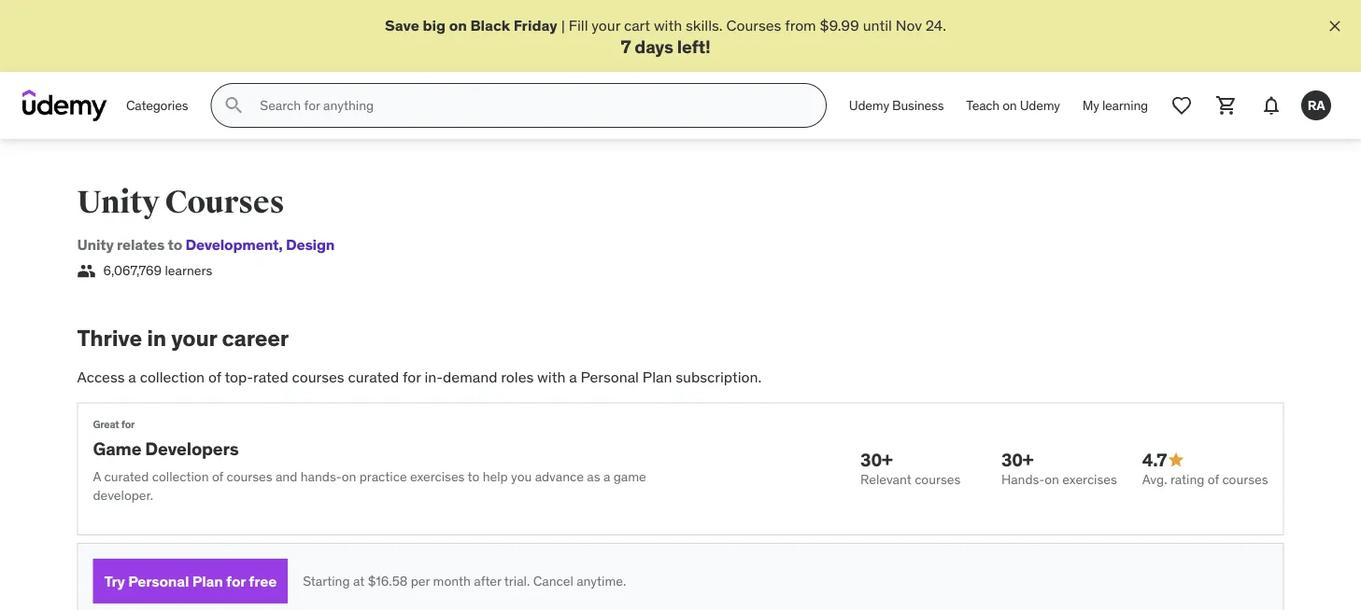 Task type: locate. For each thing, give the bounding box(es) containing it.
2 horizontal spatial a
[[603, 469, 610, 486]]

a right access
[[128, 368, 136, 387]]

from
[[785, 15, 816, 35]]

0 horizontal spatial with
[[537, 368, 566, 387]]

ra
[[1307, 97, 1325, 114]]

0 horizontal spatial plan
[[192, 572, 223, 591]]

skills.
[[686, 15, 723, 35]]

1 vertical spatial courses
[[165, 183, 284, 222]]

close image
[[1326, 17, 1344, 35]]

subscription.
[[676, 368, 762, 387]]

0 vertical spatial to
[[168, 236, 182, 255]]

courses inside great for game developers a curated collection of courses and hands-on practice exercises to help you advance as a game developer.
[[227, 469, 272, 486]]

0 vertical spatial your
[[592, 15, 620, 35]]

notifications image
[[1260, 95, 1283, 117]]

top-
[[225, 368, 253, 387]]

of down developers
[[212, 469, 223, 486]]

0 horizontal spatial your
[[171, 325, 217, 353]]

relevant
[[860, 472, 912, 488]]

anytime.
[[577, 573, 626, 590]]

6,067,769 learners
[[103, 263, 212, 279]]

for right great at the left of the page
[[121, 419, 135, 432]]

my
[[1082, 97, 1099, 114]]

0 horizontal spatial personal
[[128, 572, 189, 591]]

try personal plan for free link
[[93, 559, 288, 604]]

1 horizontal spatial plan
[[643, 368, 672, 387]]

starting
[[303, 573, 350, 590]]

$16.58
[[368, 573, 408, 590]]

your inside save big on black friday | fill your cart with skills. courses from $9.99 until nov 24. 7 days left!
[[592, 15, 620, 35]]

your
[[592, 15, 620, 35], [171, 325, 217, 353]]

udemy left my
[[1020, 97, 1060, 114]]

1 vertical spatial your
[[171, 325, 217, 353]]

for
[[403, 368, 421, 387], [121, 419, 135, 432], [226, 572, 246, 591]]

1 vertical spatial unity
[[77, 236, 114, 255]]

collection down thrive in your career
[[140, 368, 205, 387]]

collection down developers
[[152, 469, 209, 486]]

of
[[208, 368, 221, 387], [212, 469, 223, 486], [1208, 472, 1219, 488]]

Search for anything text field
[[256, 90, 803, 122]]

fill
[[569, 15, 588, 35]]

1 30+ from the left
[[860, 449, 893, 471]]

for left free
[[226, 572, 246, 591]]

ra link
[[1294, 83, 1339, 128]]

relates
[[117, 236, 165, 255]]

exercises right practice at bottom
[[410, 469, 465, 486]]

1 horizontal spatial 30+
[[1001, 449, 1034, 471]]

a right as
[[603, 469, 610, 486]]

0 horizontal spatial exercises
[[410, 469, 465, 486]]

help
[[483, 469, 508, 486]]

30+ up hands- on the bottom of the page
[[1001, 449, 1034, 471]]

personal inside try personal plan for free link
[[128, 572, 189, 591]]

your right fill
[[592, 15, 620, 35]]

of inside great for game developers a curated collection of courses and hands-on practice exercises to help you advance as a game developer.
[[212, 469, 223, 486]]

curated up developer.
[[104, 469, 149, 486]]

plan left the subscription.
[[643, 368, 672, 387]]

courses right "rating" at the bottom of the page
[[1222, 472, 1268, 488]]

unity
[[77, 183, 159, 222], [77, 236, 114, 255]]

0 horizontal spatial courses
[[165, 183, 284, 222]]

small image
[[77, 262, 96, 281]]

30+ hands-on exercises
[[1001, 449, 1117, 488]]

1 vertical spatial to
[[468, 469, 479, 486]]

to left help
[[468, 469, 479, 486]]

2 horizontal spatial for
[[403, 368, 421, 387]]

30+ inside 30+ relevant courses
[[860, 449, 893, 471]]

1 vertical spatial curated
[[104, 469, 149, 486]]

2 30+ from the left
[[1001, 449, 1034, 471]]

rating
[[1170, 472, 1205, 488]]

try personal plan for free
[[104, 572, 277, 591]]

month
[[433, 573, 471, 590]]

1 vertical spatial personal
[[128, 572, 189, 591]]

free
[[249, 572, 277, 591]]

trial.
[[504, 573, 530, 590]]

0 horizontal spatial a
[[128, 368, 136, 387]]

personal right try
[[128, 572, 189, 591]]

game
[[613, 469, 646, 486]]

try
[[104, 572, 125, 591]]

0 horizontal spatial 30+
[[860, 449, 893, 471]]

of left top-
[[208, 368, 221, 387]]

collection inside great for game developers a curated collection of courses and hands-on practice exercises to help you advance as a game developer.
[[152, 469, 209, 486]]

exercises
[[410, 469, 465, 486], [1062, 472, 1117, 488]]

in
[[147, 325, 166, 353]]

1 horizontal spatial for
[[226, 572, 246, 591]]

exercises left avg.
[[1062, 472, 1117, 488]]

to inside great for game developers a curated collection of courses and hands-on practice exercises to help you advance as a game developer.
[[468, 469, 479, 486]]

0 horizontal spatial curated
[[104, 469, 149, 486]]

1 horizontal spatial udemy
[[1020, 97, 1060, 114]]

plan left free
[[192, 572, 223, 591]]

30+ inside the 30+ hands-on exercises
[[1001, 449, 1034, 471]]

advance
[[535, 469, 584, 486]]

1 horizontal spatial your
[[592, 15, 620, 35]]

my learning link
[[1071, 83, 1159, 128]]

30+ up relevant
[[860, 449, 893, 471]]

courses
[[292, 368, 344, 387], [227, 469, 272, 486], [915, 472, 961, 488], [1222, 472, 1268, 488]]

my learning
[[1082, 97, 1148, 114]]

design link
[[279, 236, 335, 255]]

unity up small image
[[77, 236, 114, 255]]

with right roles
[[537, 368, 566, 387]]

courses
[[726, 15, 781, 35], [165, 183, 284, 222]]

access
[[77, 368, 125, 387]]

left!
[[677, 35, 711, 57]]

1 vertical spatial collection
[[152, 469, 209, 486]]

1 horizontal spatial to
[[468, 469, 479, 486]]

2 vertical spatial for
[[226, 572, 246, 591]]

with up days
[[654, 15, 682, 35]]

courses left and
[[227, 469, 272, 486]]

1 horizontal spatial with
[[654, 15, 682, 35]]

big
[[423, 15, 446, 35]]

for left the in- at the left bottom
[[403, 368, 421, 387]]

great for game developers a curated collection of courses and hands-on practice exercises to help you advance as a game developer.
[[93, 419, 646, 504]]

until
[[863, 15, 892, 35]]

1 vertical spatial with
[[537, 368, 566, 387]]

to up learners
[[168, 236, 182, 255]]

udemy left business
[[849, 97, 889, 114]]

on inside the 30+ hands-on exercises
[[1045, 472, 1059, 488]]

thrive
[[77, 325, 142, 353]]

unity relates to development design
[[77, 236, 335, 255]]

collection
[[140, 368, 205, 387], [152, 469, 209, 486]]

0 horizontal spatial udemy
[[849, 97, 889, 114]]

in-
[[425, 368, 443, 387]]

0 vertical spatial personal
[[581, 368, 639, 387]]

your right in on the bottom left of the page
[[171, 325, 217, 353]]

after
[[474, 573, 501, 590]]

personal right roles
[[581, 368, 639, 387]]

courses right relevant
[[915, 472, 961, 488]]

unity up 'relates' at the left
[[77, 183, 159, 222]]

a right roles
[[569, 368, 577, 387]]

a
[[93, 469, 101, 486]]

friday
[[513, 15, 557, 35]]

0 vertical spatial curated
[[348, 368, 399, 387]]

personal
[[581, 368, 639, 387], [128, 572, 189, 591]]

1 unity from the top
[[77, 183, 159, 222]]

1 horizontal spatial courses
[[726, 15, 781, 35]]

0 vertical spatial unity
[[77, 183, 159, 222]]

0 vertical spatial with
[[654, 15, 682, 35]]

|
[[561, 15, 565, 35]]

udemy
[[849, 97, 889, 114], [1020, 97, 1060, 114]]

hands-
[[300, 469, 342, 486]]

1 horizontal spatial exercises
[[1062, 472, 1117, 488]]

with
[[654, 15, 682, 35], [537, 368, 566, 387]]

hands-
[[1001, 472, 1045, 488]]

avg. rating of courses
[[1142, 472, 1268, 488]]

courses up the "development"
[[165, 183, 284, 222]]

plan
[[643, 368, 672, 387], [192, 572, 223, 591]]

with inside save big on black friday | fill your cart with skills. courses from $9.99 until nov 24. 7 days left!
[[654, 15, 682, 35]]

game developers link
[[93, 438, 239, 460]]

developer.
[[93, 487, 153, 504]]

30+ relevant courses
[[860, 449, 961, 488]]

1 horizontal spatial personal
[[581, 368, 639, 387]]

per
[[411, 573, 430, 590]]

days
[[635, 35, 673, 57]]

2 unity from the top
[[77, 236, 114, 255]]

0 vertical spatial plan
[[643, 368, 672, 387]]

curated left the in- at the left bottom
[[348, 368, 399, 387]]

a
[[128, 368, 136, 387], [569, 368, 577, 387], [603, 469, 610, 486]]

categories button
[[115, 83, 199, 128]]

on
[[449, 15, 467, 35], [1003, 97, 1017, 114], [342, 469, 356, 486], [1045, 472, 1059, 488]]

0 vertical spatial courses
[[726, 15, 781, 35]]

courses left from
[[726, 15, 781, 35]]

24.
[[925, 15, 946, 35]]

1 vertical spatial for
[[121, 419, 135, 432]]

curated
[[348, 368, 399, 387], [104, 469, 149, 486]]

0 horizontal spatial for
[[121, 419, 135, 432]]

udemy business link
[[838, 83, 955, 128]]



Task type: describe. For each thing, give the bounding box(es) containing it.
exercises inside the 30+ hands-on exercises
[[1062, 472, 1117, 488]]

starting at $16.58 per month after trial. cancel anytime.
[[303, 573, 626, 590]]

categories
[[126, 97, 188, 114]]

save
[[385, 15, 419, 35]]

7
[[621, 35, 631, 57]]

rated
[[253, 368, 288, 387]]

shopping cart with 0 items image
[[1215, 95, 1238, 117]]

practice
[[359, 469, 407, 486]]

wishlist image
[[1170, 95, 1193, 117]]

courses inside 30+ relevant courses
[[915, 472, 961, 488]]

development link
[[185, 236, 279, 255]]

30+ for 30+ hands-on exercises
[[1001, 449, 1034, 471]]

1 vertical spatial plan
[[192, 572, 223, 591]]

courses inside save big on black friday | fill your cart with skills. courses from $9.99 until nov 24. 7 days left!
[[726, 15, 781, 35]]

unity courses
[[77, 183, 284, 222]]

0 horizontal spatial to
[[168, 236, 182, 255]]

for inside great for game developers a curated collection of courses and hands-on practice exercises to help you advance as a game developer.
[[121, 419, 135, 432]]

submit search image
[[223, 95, 245, 117]]

great
[[93, 419, 119, 432]]

teach on udemy link
[[955, 83, 1071, 128]]

save big on black friday | fill your cart with skills. courses from $9.99 until nov 24. 7 days left!
[[385, 15, 946, 57]]

a inside great for game developers a curated collection of courses and hands-on practice exercises to help you advance as a game developer.
[[603, 469, 610, 486]]

unity for unity courses
[[77, 183, 159, 222]]

udemy image
[[22, 90, 107, 122]]

career
[[222, 325, 289, 353]]

1 horizontal spatial a
[[569, 368, 577, 387]]

development
[[185, 236, 279, 255]]

roles
[[501, 368, 534, 387]]

cart
[[624, 15, 650, 35]]

thrive in your career element
[[77, 325, 1284, 611]]

on inside great for game developers a curated collection of courses and hands-on practice exercises to help you advance as a game developer.
[[342, 469, 356, 486]]

exercises inside great for game developers a curated collection of courses and hands-on practice exercises to help you advance as a game developer.
[[410, 469, 465, 486]]

developers
[[145, 438, 239, 460]]

demand
[[443, 368, 497, 387]]

teach
[[966, 97, 1000, 114]]

unity for unity relates to development design
[[77, 236, 114, 255]]

1 horizontal spatial curated
[[348, 368, 399, 387]]

for inside try personal plan for free link
[[226, 572, 246, 591]]

$9.99
[[820, 15, 859, 35]]

teach on udemy
[[966, 97, 1060, 114]]

as
[[587, 469, 600, 486]]

0 vertical spatial collection
[[140, 368, 205, 387]]

thrive in your career
[[77, 325, 289, 353]]

0 vertical spatial for
[[403, 368, 421, 387]]

courses right "rated"
[[292, 368, 344, 387]]

and
[[276, 469, 297, 486]]

you
[[511, 469, 532, 486]]

4.7
[[1142, 449, 1167, 471]]

black
[[470, 15, 510, 35]]

2 udemy from the left
[[1020, 97, 1060, 114]]

with inside the thrive in your career element
[[537, 368, 566, 387]]

cancel
[[533, 573, 573, 590]]

30+ for 30+ relevant courses
[[860, 449, 893, 471]]

business
[[892, 97, 944, 114]]

1 udemy from the left
[[849, 97, 889, 114]]

access a collection of top-rated courses curated for in-demand roles with a personal plan subscription.
[[77, 368, 762, 387]]

learners
[[165, 263, 212, 279]]

curated inside great for game developers a curated collection of courses and hands-on practice exercises to help you advance as a game developer.
[[104, 469, 149, 486]]

small image
[[1167, 451, 1186, 470]]

design
[[286, 236, 335, 255]]

game
[[93, 438, 141, 460]]

learning
[[1102, 97, 1148, 114]]

udemy business
[[849, 97, 944, 114]]

6,067,769
[[103, 263, 162, 279]]

at
[[353, 573, 365, 590]]

of right "rating" at the bottom of the page
[[1208, 472, 1219, 488]]

avg.
[[1142, 472, 1167, 488]]

nov
[[896, 15, 922, 35]]

on inside save big on black friday | fill your cart with skills. courses from $9.99 until nov 24. 7 days left!
[[449, 15, 467, 35]]



Task type: vqa. For each thing, say whether or not it's contained in the screenshot.
"Teach on Udemy" Link
yes



